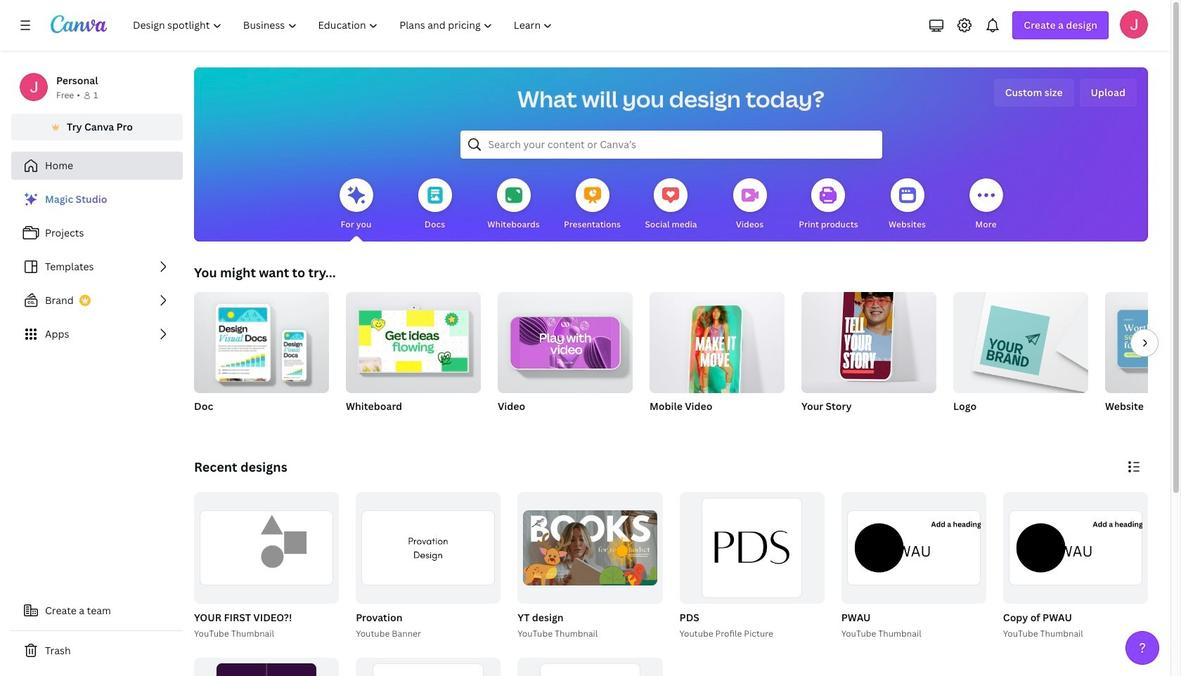 Task type: describe. For each thing, give the bounding box(es) containing it.
james peterson image
[[1120, 11, 1148, 39]]

top level navigation element
[[124, 11, 565, 39]]



Task type: locate. For each thing, give the bounding box(es) containing it.
None search field
[[460, 131, 882, 159]]

Search search field
[[488, 131, 854, 158]]

group
[[801, 284, 936, 432], [801, 284, 936, 394], [194, 287, 329, 432], [194, 287, 329, 394], [346, 287, 481, 432], [346, 287, 481, 394], [498, 287, 633, 432], [498, 287, 633, 394], [650, 287, 785, 432], [650, 287, 785, 402], [953, 287, 1088, 432], [953, 287, 1088, 394], [1105, 292, 1181, 432], [1105, 292, 1181, 394], [191, 493, 339, 642], [194, 493, 339, 604], [353, 493, 501, 642], [356, 493, 501, 604], [515, 493, 663, 642], [518, 493, 663, 604], [677, 493, 824, 642], [679, 493, 824, 604], [838, 493, 986, 642], [841, 493, 986, 604], [1000, 493, 1148, 642], [1003, 493, 1148, 604], [194, 658, 339, 677], [356, 658, 501, 677], [518, 658, 663, 677]]

list
[[11, 186, 183, 349]]



Task type: vqa. For each thing, say whether or not it's contained in the screenshot.
Canva
no



